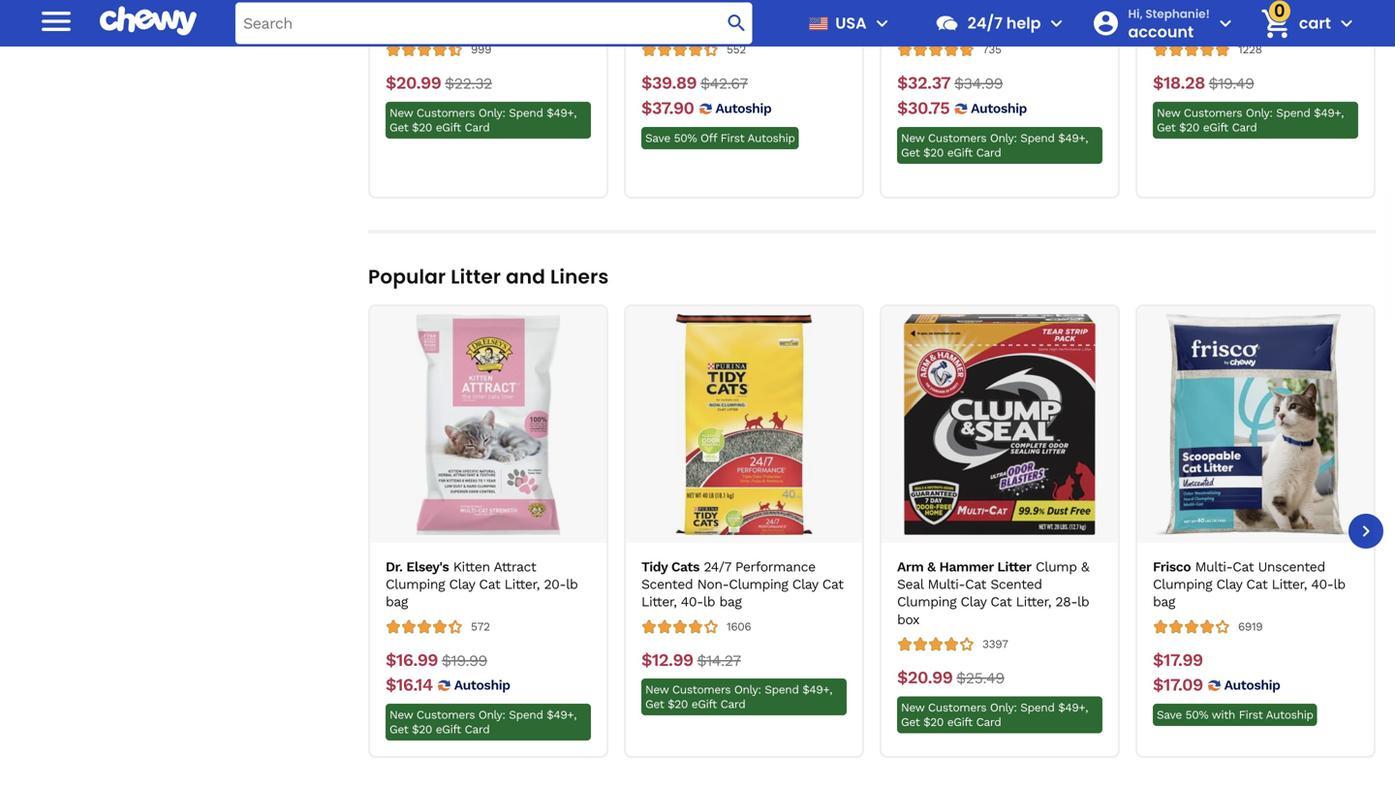 Task type: locate. For each thing, give the bounding box(es) containing it.
40- down unscented
[[1312, 576, 1334, 592]]

get down $20.99 text box
[[901, 715, 920, 729]]

24/7 for performance
[[704, 559, 731, 575]]

2 list from the top
[[368, 304, 1376, 758]]

24/7 help link
[[927, 0, 1042, 47]]

only: down $19.49
[[1246, 106, 1273, 120]]

get
[[390, 121, 408, 134], [1157, 121, 1176, 134], [901, 146, 920, 160], [646, 698, 664, 711], [901, 715, 920, 729], [390, 723, 408, 736]]

$17.99 text field
[[1154, 650, 1203, 671]]

liners
[[551, 263, 609, 290]]

clumping inside clump & seal multi-cat scented clumping clay cat litter, 28-lb box
[[898, 594, 957, 610]]

2 scented from the left
[[991, 576, 1043, 592]]

1 scented from the left
[[642, 576, 693, 592]]

dr. elsey's kitten attract clumping clay cat litter, 20-lb bag image
[[378, 314, 599, 535]]

0 vertical spatial list
[[368, 0, 1376, 199]]

scented down tidy cats
[[642, 576, 693, 592]]

get down $20.99 text field
[[390, 121, 408, 134]]

egift down $16.99 $19.99
[[436, 723, 461, 736]]

1 list from the top
[[368, 0, 1376, 199]]

50% for $17.09
[[1186, 708, 1209, 722]]

clumping down frisco at the bottom of page
[[1154, 576, 1213, 592]]

scented
[[642, 576, 693, 592], [991, 576, 1043, 592]]

litter, down tidy
[[642, 594, 677, 610]]

$16.99
[[386, 650, 438, 670]]

cat inside kitten attract clumping clay cat litter, 20-lb bag
[[479, 576, 500, 592]]

1 vertical spatial save
[[1157, 708, 1182, 722]]

first for $17.09
[[1239, 708, 1263, 722]]

litter, left 28-
[[1016, 594, 1052, 610]]

$20.99 for $20.99 $25.49
[[898, 667, 953, 688]]

card down $19.99 text field
[[465, 723, 490, 736]]

clay down kitten on the bottom left of page
[[449, 576, 475, 592]]

litter left and
[[451, 263, 501, 290]]

0 vertical spatial multi-
[[1196, 559, 1233, 575]]

& right arm
[[928, 559, 936, 575]]

clumping
[[386, 576, 445, 592], [729, 576, 788, 592], [1154, 576, 1213, 592], [898, 594, 957, 610]]

new
[[390, 106, 413, 120], [1157, 106, 1181, 120], [901, 131, 925, 145], [646, 683, 669, 697], [901, 701, 925, 714], [390, 708, 413, 722]]

1228
[[1239, 43, 1263, 56]]

0 horizontal spatial 40-
[[681, 594, 704, 610]]

new down $20.99 text field
[[390, 106, 413, 120]]

735
[[983, 43, 1002, 56]]

$16.99 text field
[[386, 650, 438, 671]]

0 horizontal spatial multi-
[[928, 576, 966, 592]]

card for $20.99 $25.49
[[977, 715, 1002, 729]]

customers down the $16.14 text field
[[417, 708, 475, 722]]

chewy support image
[[935, 11, 960, 36]]

$12.99 $14.27
[[642, 650, 741, 670]]

$49+,
[[547, 106, 577, 120], [1315, 106, 1345, 120], [1059, 131, 1089, 145], [803, 683, 833, 697], [1059, 701, 1089, 714], [547, 708, 577, 722]]

new down $30.75 text field
[[901, 131, 925, 145]]

clumping down performance in the bottom of the page
[[729, 576, 788, 592]]

2 & from the left
[[1082, 559, 1090, 575]]

cart link
[[1253, 0, 1332, 47]]

get for $12.99 $14.27
[[646, 698, 664, 711]]

new customers only: spend $49+, get $20 egift card down $34.99
[[901, 131, 1089, 160]]

$12.99 text field
[[642, 650, 694, 671]]

40- down non-
[[681, 594, 704, 610]]

0 horizontal spatial &
[[928, 559, 936, 575]]

cat down kitten on the bottom left of page
[[479, 576, 500, 592]]

$19.49
[[1210, 74, 1255, 93]]

bag
[[386, 594, 408, 610], [720, 594, 742, 610], [1154, 594, 1176, 610]]

litter inside list
[[998, 559, 1032, 575]]

dr.
[[386, 559, 403, 575]]

spend for $18.28 $19.49
[[1277, 106, 1311, 120]]

1 horizontal spatial bag
[[720, 594, 742, 610]]

new for $12.99 $14.27
[[646, 683, 669, 697]]

egift
[[436, 121, 461, 134], [1204, 121, 1229, 134], [948, 146, 973, 160], [692, 698, 717, 711], [948, 715, 973, 729], [436, 723, 461, 736]]

first
[[721, 131, 745, 145], [1239, 708, 1263, 722]]

customers down '$20.99 $22.32'
[[417, 106, 475, 120]]

new customers only: spend $49+, get $20 egift card down $19.99 text field
[[390, 708, 577, 736]]

egift down $30.75 text field
[[948, 146, 973, 160]]

multi- inside clump & seal multi-cat scented clumping clay cat litter, 28-lb box
[[928, 576, 966, 592]]

0 horizontal spatial 24/7
[[704, 559, 731, 575]]

card down $22.32 text field
[[465, 121, 490, 134]]

1 horizontal spatial &
[[1082, 559, 1090, 575]]

litter, down attract at the left of page
[[505, 576, 540, 592]]

$30.75 text field
[[898, 98, 950, 119]]

1 vertical spatial 24/7
[[704, 559, 731, 575]]

552
[[727, 43, 746, 56]]

spend for $20.99 $25.49
[[1021, 701, 1055, 714]]

egift for $20.99 $25.49
[[948, 715, 973, 729]]

usa button
[[801, 0, 894, 47]]

0 vertical spatial first
[[721, 131, 745, 145]]

20-
[[544, 576, 566, 592]]

save
[[646, 131, 671, 145], [1157, 708, 1182, 722]]

40- inside multi-cat unscented clumping clay cat litter, 40-lb bag
[[1312, 576, 1334, 592]]

1 vertical spatial multi-
[[928, 576, 966, 592]]

1 horizontal spatial save
[[1157, 708, 1182, 722]]

24/7
[[968, 12, 1003, 34], [704, 559, 731, 575]]

50%
[[674, 131, 697, 145], [1186, 708, 1209, 722]]

clumping down dr. elsey's
[[386, 576, 445, 592]]

new down $20.99 text box
[[901, 701, 925, 714]]

new customers only: spend $49+, get $20 egift card down $14.27
[[646, 683, 833, 711]]

new for $18.28 $19.49
[[1157, 106, 1181, 120]]

clumping down seal
[[898, 594, 957, 610]]

attract
[[494, 559, 536, 575]]

litter,
[[505, 576, 540, 592], [1272, 576, 1308, 592], [642, 594, 677, 610], [1016, 594, 1052, 610]]

help menu image
[[1045, 12, 1069, 35]]

1 horizontal spatial litter
[[998, 559, 1032, 575]]

only: down $14.27
[[735, 683, 761, 697]]

items image
[[1259, 6, 1294, 41]]

0 horizontal spatial save
[[646, 131, 671, 145]]

new customers only: spend $49+, get $20 egift card for $20.99 $22.32
[[390, 106, 577, 134]]

2 bag from the left
[[720, 594, 742, 610]]

999
[[471, 43, 492, 56]]

egift for $20.99 $22.32
[[436, 121, 461, 134]]

cat left seal
[[823, 576, 844, 592]]

$22.32
[[445, 74, 492, 93]]

card down $19.49
[[1233, 121, 1258, 134]]

clay up 6919
[[1217, 576, 1243, 592]]

egift down '$20.99 $22.32'
[[436, 121, 461, 134]]

autoship down $19.99 text field
[[454, 677, 510, 693]]

cat left unscented
[[1233, 559, 1254, 575]]

tidy
[[642, 559, 668, 575]]

autoship for $17.09
[[1225, 677, 1281, 693]]

spend
[[509, 106, 543, 120], [1277, 106, 1311, 120], [1021, 131, 1055, 145], [765, 683, 799, 697], [1021, 701, 1055, 714], [509, 708, 543, 722]]

1 vertical spatial list
[[368, 304, 1376, 758]]

chewy home image
[[100, 0, 197, 42]]

card for $20.99 $22.32
[[465, 121, 490, 134]]

40-
[[1312, 576, 1334, 592], [681, 594, 704, 610]]

get down $12.99 text field
[[646, 698, 664, 711]]

elsey's
[[407, 559, 449, 575]]

new customers only: spend $49+, get $20 egift card for $20.99 $25.49
[[901, 701, 1089, 729]]

autoship down $42.67 text field
[[716, 100, 772, 116]]

$20.99 for $20.99 $22.32
[[386, 73, 441, 93]]

card down $34.99
[[977, 146, 1002, 160]]

28-
[[1056, 594, 1078, 610]]

spend for $12.99 $14.27
[[765, 683, 799, 697]]

$49+, for $20.99 $25.49
[[1059, 701, 1089, 714]]

1 horizontal spatial first
[[1239, 708, 1263, 722]]

first right off
[[721, 131, 745, 145]]

first right with
[[1239, 708, 1263, 722]]

1 vertical spatial 40-
[[681, 594, 704, 610]]

new customers only: spend $49+, get $20 egift card down $25.49 text field
[[901, 701, 1089, 729]]

1 & from the left
[[928, 559, 936, 575]]

& right 'clump'
[[1082, 559, 1090, 575]]

card down $25.49 text field
[[977, 715, 1002, 729]]

tidy cats
[[642, 559, 700, 575]]

$20 for $12.99 $14.27
[[668, 698, 688, 711]]

1 vertical spatial $20.99
[[898, 667, 953, 688]]

litter, down unscented
[[1272, 576, 1308, 592]]

new customers only: spend $49+, get $20 egift card down $22.32 text field
[[390, 106, 577, 134]]

stephanie!
[[1146, 6, 1211, 22]]

seal
[[898, 576, 924, 592]]

customers down $12.99 $14.27
[[673, 683, 731, 697]]

bag down non-
[[720, 594, 742, 610]]

egift for $12.99 $14.27
[[692, 698, 717, 711]]

$20.99 left $22.32
[[386, 73, 441, 93]]

&
[[928, 559, 936, 575], [1082, 559, 1090, 575]]

save down $37.90 text box
[[646, 131, 671, 145]]

$49+, for $12.99 $14.27
[[803, 683, 833, 697]]

lb
[[566, 576, 578, 592], [1334, 576, 1346, 592], [704, 594, 715, 610], [1078, 594, 1090, 610]]

$17.99
[[1154, 650, 1203, 670]]

& inside clump & seal multi-cat scented clumping clay cat litter, 28-lb box
[[1082, 559, 1090, 575]]

new down $12.99 text field
[[646, 683, 669, 697]]

Product search field
[[236, 2, 753, 44]]

scented inside 24/7 performance scented non-clumping clay cat litter, 40-lb bag
[[642, 576, 693, 592]]

0 vertical spatial 40-
[[1312, 576, 1334, 592]]

get for $20.99 $22.32
[[390, 121, 408, 134]]

save for $17.09
[[1157, 708, 1182, 722]]

multi- right frisco at the bottom of page
[[1196, 559, 1233, 575]]

egift down $12.99 $14.27
[[692, 698, 717, 711]]

$37.90
[[642, 98, 694, 118]]

new for $20.99 $25.49
[[901, 701, 925, 714]]

3 bag from the left
[[1154, 594, 1176, 610]]

first for $37.90
[[721, 131, 745, 145]]

new customers only: spend $49+, get $20 egift card down $19.49
[[1157, 106, 1345, 134]]

1 horizontal spatial 50%
[[1186, 708, 1209, 722]]

cat
[[1233, 559, 1254, 575], [479, 576, 500, 592], [823, 576, 844, 592], [966, 576, 987, 592], [1247, 576, 1268, 592], [991, 594, 1012, 610]]

1 vertical spatial litter
[[998, 559, 1032, 575]]

only:
[[479, 106, 506, 120], [1246, 106, 1273, 120], [991, 131, 1017, 145], [735, 683, 761, 697], [991, 701, 1017, 714], [479, 708, 506, 722]]

bag inside kitten attract clumping clay cat litter, 20-lb bag
[[386, 594, 408, 610]]

0 vertical spatial $20.99
[[386, 73, 441, 93]]

new for $20.99 $22.32
[[390, 106, 413, 120]]

save down $17.09 text box
[[1157, 708, 1182, 722]]

new customers only: spend $49+, get $20 egift card for $12.99 $14.27
[[646, 683, 833, 711]]

1 horizontal spatial scented
[[991, 576, 1043, 592]]

0 horizontal spatial $20.99
[[386, 73, 441, 93]]

egift down $20.99 $25.49
[[948, 715, 973, 729]]

$20 down $18.28 text box
[[1180, 121, 1200, 134]]

help
[[1007, 12, 1042, 34]]

multi- down the arm & hammer litter
[[928, 576, 966, 592]]

572
[[471, 620, 490, 633]]

list
[[368, 0, 1376, 199], [368, 304, 1376, 758]]

new down $18.28 text box
[[1157, 106, 1181, 120]]

customers down $18.28 $19.49
[[1184, 106, 1243, 120]]

bag inside multi-cat unscented clumping clay cat litter, 40-lb bag
[[1154, 594, 1176, 610]]

arm & hammer litter clump & seal multi-cat scented clumping clay cat litter, 28-lb box image
[[890, 314, 1111, 535]]

24/7 up non-
[[704, 559, 731, 575]]

0 horizontal spatial scented
[[642, 576, 693, 592]]

list containing $20.99
[[368, 0, 1376, 199]]

1 horizontal spatial 24/7
[[968, 12, 1003, 34]]

autoship
[[716, 100, 772, 116], [971, 100, 1027, 116], [748, 131, 795, 145], [454, 677, 510, 693], [1225, 677, 1281, 693], [1267, 708, 1314, 722]]

$20 for $20.99 $22.32
[[412, 121, 432, 134]]

$39.89
[[642, 73, 697, 93]]

0 vertical spatial 24/7
[[968, 12, 1003, 34]]

0 vertical spatial litter
[[451, 263, 501, 290]]

litter left 'clump'
[[998, 559, 1032, 575]]

40- inside 24/7 performance scented non-clumping clay cat litter, 40-lb bag
[[681, 594, 704, 610]]

clump
[[1036, 559, 1077, 575]]

$20 down $20.99 text box
[[924, 715, 944, 729]]

clay down performance in the bottom of the page
[[793, 576, 818, 592]]

1 vertical spatial first
[[1239, 708, 1263, 722]]

scented inside clump & seal multi-cat scented clumping clay cat litter, 28-lb box
[[991, 576, 1043, 592]]

0 vertical spatial 50%
[[674, 131, 697, 145]]

bag down the dr.
[[386, 594, 408, 610]]

1 horizontal spatial multi-
[[1196, 559, 1233, 575]]

$16.14 text field
[[386, 675, 433, 696]]

24/7 up 735
[[968, 12, 1003, 34]]

get for $20.99 $25.49
[[901, 715, 920, 729]]

performance
[[736, 559, 816, 575]]

cat inside 24/7 performance scented non-clumping clay cat litter, 40-lb bag
[[823, 576, 844, 592]]

card
[[465, 121, 490, 134], [1233, 121, 1258, 134], [977, 146, 1002, 160], [721, 698, 746, 711], [977, 715, 1002, 729], [465, 723, 490, 736]]

scented down 'clump'
[[991, 576, 1043, 592]]

50% left off
[[674, 131, 697, 145]]

$20 down $12.99 text field
[[668, 698, 688, 711]]

multi-
[[1196, 559, 1233, 575], [928, 576, 966, 592]]

bag down frisco at the bottom of page
[[1154, 594, 1176, 610]]

autoship down $34.99
[[971, 100, 1027, 116]]

clay down hammer
[[961, 594, 987, 610]]

50% left with
[[1186, 708, 1209, 722]]

$32.37 $34.99
[[898, 73, 1003, 93]]

card for $12.99 $14.27
[[721, 698, 746, 711]]

$17.09 text field
[[1154, 675, 1204, 696]]

1606
[[727, 620, 752, 633]]

cats
[[672, 559, 700, 575]]

customers
[[417, 106, 475, 120], [1184, 106, 1243, 120], [929, 131, 987, 145], [673, 683, 731, 697], [929, 701, 987, 714], [417, 708, 475, 722]]

card down $14.27
[[721, 698, 746, 711]]

$20 down $20.99 text field
[[412, 121, 432, 134]]

autoship up save 50% with first autoship
[[1225, 677, 1281, 693]]

24/7 inside 24/7 performance scented non-clumping clay cat litter, 40-lb bag
[[704, 559, 731, 575]]

3397
[[983, 637, 1009, 651]]

only: down $25.49 text field
[[991, 701, 1017, 714]]

popular litter and liners
[[368, 263, 609, 290]]

$14.27 text field
[[698, 650, 741, 671]]

$32.37 text field
[[898, 73, 951, 94]]

0 horizontal spatial bag
[[386, 594, 408, 610]]

$20.99 left $25.49
[[898, 667, 953, 688]]

1 horizontal spatial 40-
[[1312, 576, 1334, 592]]

2 horizontal spatial bag
[[1154, 594, 1176, 610]]

get down $18.28 text box
[[1157, 121, 1176, 134]]

litter
[[451, 263, 501, 290], [998, 559, 1032, 575]]

lb inside 24/7 performance scented non-clumping clay cat litter, 40-lb bag
[[704, 594, 715, 610]]

card for $18.28 $19.49
[[1233, 121, 1258, 134]]

$20 for $20.99 $25.49
[[924, 715, 944, 729]]

0 horizontal spatial first
[[721, 131, 745, 145]]

only: for $12.99 $14.27
[[735, 683, 761, 697]]

$20.99 text field
[[898, 667, 953, 689]]

0 vertical spatial save
[[646, 131, 671, 145]]

$42.67 text field
[[701, 73, 748, 94]]

$20.99
[[386, 73, 441, 93], [898, 667, 953, 688]]

new customers only: spend $49+, get $20 egift card
[[390, 106, 577, 134], [1157, 106, 1345, 134], [901, 131, 1089, 160], [646, 683, 833, 711], [901, 701, 1089, 729], [390, 708, 577, 736]]

1 vertical spatial 50%
[[1186, 708, 1209, 722]]

1 bag from the left
[[386, 594, 408, 610]]

$37.90 text field
[[642, 98, 694, 119]]

egift down $18.28 $19.49
[[1204, 121, 1229, 134]]

customers down $20.99 $25.49
[[929, 701, 987, 714]]

clay
[[449, 576, 475, 592], [793, 576, 818, 592], [1217, 576, 1243, 592], [961, 594, 987, 610]]

only: down $22.32
[[479, 106, 506, 120]]

0 horizontal spatial 50%
[[674, 131, 697, 145]]

only: for $20.99 $25.49
[[991, 701, 1017, 714]]

spend for $20.99 $22.32
[[509, 106, 543, 120]]

$20
[[412, 121, 432, 134], [1180, 121, 1200, 134], [924, 146, 944, 160], [668, 698, 688, 711], [924, 715, 944, 729], [412, 723, 432, 736]]

1 horizontal spatial $20.99
[[898, 667, 953, 688]]

clumping inside 24/7 performance scented non-clumping clay cat litter, 40-lb bag
[[729, 576, 788, 592]]

clumping inside multi-cat unscented clumping clay cat litter, 40-lb bag
[[1154, 576, 1213, 592]]

clump & seal multi-cat scented clumping clay cat litter, 28-lb box
[[898, 559, 1090, 627]]



Task type: vqa. For each thing, say whether or not it's contained in the screenshot.
Baby Variety Pack Shreds Grain-Free Wet Cat Food, 2.4-oz can, case of 12
no



Task type: describe. For each thing, give the bounding box(es) containing it.
usa
[[836, 12, 867, 34]]

$18.28
[[1154, 73, 1206, 93]]

$12.99
[[642, 650, 694, 670]]

$22.32 text field
[[445, 73, 492, 94]]

$19.99 text field
[[442, 650, 487, 671]]

arm & hammer litter
[[898, 559, 1032, 575]]

$39.89 text field
[[642, 73, 697, 94]]

submit search image
[[726, 12, 749, 35]]

save 50% off first autoship
[[646, 131, 795, 145]]

24/7 for help
[[968, 12, 1003, 34]]

$16.99 $19.99
[[386, 650, 487, 670]]

clay inside clump & seal multi-cat scented clumping clay cat litter, 28-lb box
[[961, 594, 987, 610]]

0 horizontal spatial litter
[[451, 263, 501, 290]]

tidy cats 24/7 performance scented non-clumping clay cat litter, 40-lb bag image
[[634, 314, 855, 535]]

autoship right off
[[748, 131, 795, 145]]

clumping inside kitten attract clumping clay cat litter, 20-lb bag
[[386, 576, 445, 592]]

clay inside multi-cat unscented clumping clay cat litter, 40-lb bag
[[1217, 576, 1243, 592]]

clay inside 24/7 performance scented non-clumping clay cat litter, 40-lb bag
[[793, 576, 818, 592]]

next image
[[1355, 520, 1378, 543]]

$20 down $30.75 text field
[[924, 146, 944, 160]]

clay inside kitten attract clumping clay cat litter, 20-lb bag
[[449, 576, 475, 592]]

arm
[[898, 559, 924, 575]]

$25.49
[[957, 669, 1005, 687]]

50% for $37.90
[[674, 131, 697, 145]]

and
[[506, 263, 546, 290]]

hi, stephanie! account
[[1129, 6, 1211, 42]]

get for $18.28 $19.49
[[1157, 121, 1176, 134]]

$42.67
[[701, 74, 748, 93]]

$14.27
[[698, 651, 741, 670]]

autoship for $30.75
[[971, 100, 1027, 116]]

$19.49 text field
[[1210, 73, 1255, 94]]

& for clump
[[1082, 559, 1090, 575]]

kitten
[[453, 559, 490, 575]]

menu image
[[37, 2, 76, 40]]

lb inside multi-cat unscented clumping clay cat litter, 40-lb bag
[[1334, 576, 1346, 592]]

menu image
[[871, 12, 894, 35]]

egift for $18.28 $19.49
[[1204, 121, 1229, 134]]

Search text field
[[236, 2, 753, 44]]

$32.37
[[898, 73, 951, 93]]

frisco multi-cat unscented clumping clay cat litter, 40-lb bag image
[[1146, 314, 1367, 535]]

get down the $16.14 text field
[[390, 723, 408, 736]]

cart
[[1300, 12, 1332, 34]]

$25.49 text field
[[957, 667, 1005, 689]]

list containing $16.99
[[368, 304, 1376, 758]]

bag inside 24/7 performance scented non-clumping clay cat litter, 40-lb bag
[[720, 594, 742, 610]]

customers for $20.99 $22.32
[[417, 106, 475, 120]]

cart menu image
[[1336, 12, 1359, 35]]

hi,
[[1129, 6, 1143, 22]]

litter, inside multi-cat unscented clumping clay cat litter, 40-lb bag
[[1272, 576, 1308, 592]]

customers for $18.28 $19.49
[[1184, 106, 1243, 120]]

$20.99 $25.49
[[898, 667, 1005, 688]]

autoship for $37.90
[[716, 100, 772, 116]]

litter, inside kitten attract clumping clay cat litter, 20-lb bag
[[505, 576, 540, 592]]

popular
[[368, 263, 446, 290]]

box
[[898, 611, 920, 627]]

$20 down the $16.14 text field
[[412, 723, 432, 736]]

lb inside kitten attract clumping clay cat litter, 20-lb bag
[[566, 576, 578, 592]]

account
[[1129, 21, 1194, 42]]

24/7 help
[[968, 12, 1042, 34]]

customers for $12.99 $14.27
[[673, 683, 731, 697]]

$17.09
[[1154, 675, 1204, 695]]

only: down $19.99 text field
[[479, 708, 506, 722]]

multi-cat unscented clumping clay cat litter, 40-lb bag
[[1154, 559, 1346, 610]]

$20.99 $22.32
[[386, 73, 492, 93]]

off
[[701, 131, 717, 145]]

only: for $18.28 $19.49
[[1246, 106, 1273, 120]]

$39.89 $42.67
[[642, 73, 748, 93]]

cat down unscented
[[1247, 576, 1268, 592]]

with
[[1212, 708, 1236, 722]]

litter, inside 24/7 performance scented non-clumping clay cat litter, 40-lb bag
[[642, 594, 677, 610]]

litter, inside clump & seal multi-cat scented clumping clay cat litter, 28-lb box
[[1016, 594, 1052, 610]]

kitten attract clumping clay cat litter, 20-lb bag
[[386, 559, 578, 610]]

non-
[[698, 576, 729, 592]]

customers for $20.99 $25.49
[[929, 701, 987, 714]]

24/7 performance scented non-clumping clay cat litter, 40-lb bag
[[642, 559, 844, 610]]

$20.99 text field
[[386, 73, 441, 94]]

hammer
[[940, 559, 994, 575]]

only: down $34.99
[[991, 131, 1017, 145]]

$18.28 text field
[[1154, 73, 1206, 94]]

unscented
[[1259, 559, 1326, 575]]

only: for $20.99 $22.32
[[479, 106, 506, 120]]

autoship right with
[[1267, 708, 1314, 722]]

save 50% with first autoship
[[1157, 708, 1314, 722]]

new customers only: spend $49+, get $20 egift card for $18.28 $19.49
[[1157, 106, 1345, 134]]

new down the $16.14 text field
[[390, 708, 413, 722]]

frisco
[[1154, 559, 1192, 575]]

$34.99 text field
[[955, 73, 1003, 94]]

customers down $30.75 text field
[[929, 131, 987, 145]]

$20 for $18.28 $19.49
[[1180, 121, 1200, 134]]

multi- inside multi-cat unscented clumping clay cat litter, 40-lb bag
[[1196, 559, 1233, 575]]

dr. elsey's
[[386, 559, 449, 575]]

$19.99
[[442, 651, 487, 670]]

6919
[[1239, 620, 1263, 633]]

$49+, for $18.28 $19.49
[[1315, 106, 1345, 120]]

account menu image
[[1214, 12, 1238, 35]]

$18.28 $19.49
[[1154, 73, 1255, 93]]

save for $37.90
[[646, 131, 671, 145]]

$34.99
[[955, 74, 1003, 93]]

$30.75
[[898, 98, 950, 118]]

$49+, for $20.99 $22.32
[[547, 106, 577, 120]]

cat up 3397
[[991, 594, 1012, 610]]

lb inside clump & seal multi-cat scented clumping clay cat litter, 28-lb box
[[1078, 594, 1090, 610]]

& for arm
[[928, 559, 936, 575]]

get down $30.75 text field
[[901, 146, 920, 160]]

autoship for $16.14
[[454, 677, 510, 693]]

$16.14
[[386, 675, 433, 695]]

cat down hammer
[[966, 576, 987, 592]]



